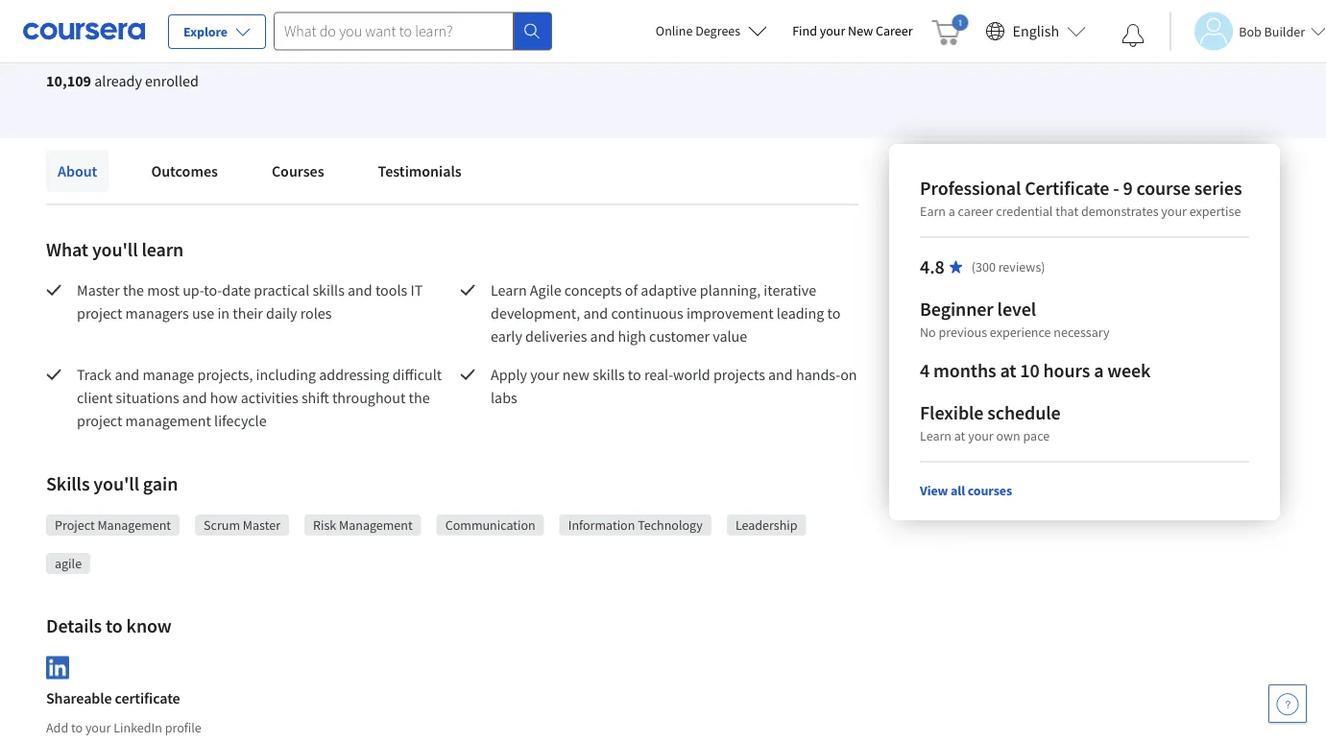 Task type: describe. For each thing, give the bounding box(es) containing it.
all
[[951, 482, 966, 500]]

date
[[222, 281, 251, 300]]

available
[[293, 28, 344, 45]]

you'll for skills
[[94, 472, 139, 496]]

know
[[126, 614, 172, 638]]

difficult
[[393, 365, 442, 384]]

their
[[233, 304, 263, 323]]

professional certificate - 9 course series earn a career credential that demonstrates your expertise
[[920, 176, 1243, 220]]

1 vertical spatial a
[[1094, 359, 1104, 383]]

10,109 already enrolled
[[46, 71, 199, 90]]

hands-
[[796, 365, 841, 384]]

enroll for free starts dec 5
[[77, 5, 171, 41]]

you'll for what
[[92, 238, 138, 262]]

professional
[[920, 176, 1022, 200]]

credential
[[996, 203, 1053, 220]]

practical
[[254, 281, 310, 300]]

profile
[[165, 719, 202, 737]]

add
[[46, 719, 68, 737]]

to right "add"
[[71, 719, 83, 737]]

show notifications image
[[1122, 24, 1145, 47]]

course
[[1137, 176, 1191, 200]]

early
[[491, 327, 523, 346]]

online
[[656, 22, 693, 39]]

learn inside learn agile concepts of adaptive planning, iterative development, and continuous improvement leading to early deliveries and high customer value
[[491, 281, 527, 300]]

day
[[404, 2, 425, 19]]

project management
[[55, 517, 171, 534]]

for for enroll
[[120, 5, 139, 24]]

lifecycle
[[214, 411, 267, 430]]

your inside flexible schedule learn at your own pace
[[969, 428, 994, 445]]

testimonials
[[378, 161, 462, 181]]

and left how
[[182, 388, 207, 407]]

use
[[192, 304, 214, 323]]

english
[[1013, 22, 1060, 41]]

and left high
[[590, 327, 615, 346]]

and up situations
[[115, 365, 139, 384]]

information technology
[[569, 517, 703, 534]]

start
[[337, 2, 363, 19]]

series
[[1195, 176, 1243, 200]]

demonstrates
[[1082, 203, 1159, 220]]

level
[[998, 297, 1037, 321]]

and down concepts
[[584, 304, 608, 323]]

10,109
[[46, 71, 91, 90]]

1 horizontal spatial at
[[1001, 359, 1017, 383]]

to inside apply your new skills to real-world projects and hands-on labs
[[628, 365, 641, 384]]

management for project management
[[97, 517, 171, 534]]

value
[[713, 327, 748, 346]]

starts
[[93, 26, 125, 41]]

access
[[448, 2, 485, 19]]

shift
[[302, 388, 329, 407]]

high
[[618, 327, 646, 346]]

courses link
[[260, 150, 336, 192]]

leadership
[[736, 517, 798, 534]]

managers
[[125, 304, 189, 323]]

certificate
[[115, 690, 180, 709]]

customer
[[650, 327, 710, 346]]

most
[[147, 281, 180, 300]]

enroll inside enroll for free starts dec 5
[[77, 5, 117, 24]]

the inside track and manage projects, including addressing difficult client situations and how activities shift throughout the project management lifecycle
[[409, 388, 430, 407]]

financial
[[218, 28, 269, 45]]

for for try
[[238, 2, 254, 19]]

explore
[[184, 23, 228, 40]]

english button
[[979, 0, 1094, 62]]

free:
[[257, 2, 284, 19]]

beginner
[[920, 297, 994, 321]]

including
[[256, 365, 316, 384]]

4.8
[[920, 255, 945, 279]]

testimonials link
[[367, 150, 473, 192]]

information
[[569, 517, 635, 534]]

at inside flexible schedule learn at your own pace
[[955, 428, 966, 445]]

10
[[1021, 359, 1040, 383]]

your inside professional certificate - 9 course series earn a career credential that demonstrates your expertise
[[1162, 203, 1187, 220]]

help center image
[[1277, 693, 1300, 716]]

your down shareable certificate
[[85, 719, 111, 737]]

enroll inside try for free: enroll to start your 7-day full access free trial financial aid available
[[287, 2, 320, 19]]

shareable certificate
[[46, 690, 180, 709]]

on
[[841, 365, 858, 384]]

4 months at 10 hours a week
[[920, 359, 1151, 383]]

add to your linkedin profile
[[46, 719, 202, 737]]

what
[[46, 238, 88, 262]]

master inside master the most up-to-date practical skills and tools it project managers use in their daily roles
[[77, 281, 120, 300]]

earn
[[920, 203, 946, 220]]

outcomes link
[[140, 150, 230, 192]]

find your new career link
[[783, 19, 923, 43]]

online degrees button
[[641, 10, 783, 52]]

1 vertical spatial master
[[243, 517, 281, 534]]

gain
[[143, 472, 178, 496]]

tools
[[376, 281, 408, 300]]

details
[[46, 614, 102, 638]]

skills inside apply your new skills to real-world projects and hands-on labs
[[593, 365, 625, 384]]

risk management
[[313, 517, 413, 534]]

your right find at the top right of the page
[[820, 22, 846, 39]]

what you'll learn
[[46, 238, 184, 262]]

experience
[[990, 324, 1052, 341]]

project inside track and manage projects, including addressing difficult client situations and how activities shift throughout the project management lifecycle
[[77, 411, 122, 430]]

development,
[[491, 304, 581, 323]]

explore button
[[168, 14, 266, 49]]

agile
[[55, 555, 82, 573]]

a inside professional certificate - 9 course series earn a career credential that demonstrates your expertise
[[949, 203, 956, 220]]

new
[[848, 22, 874, 39]]

view
[[920, 482, 949, 500]]

projects,
[[197, 365, 253, 384]]

addressing
[[319, 365, 390, 384]]

bob builder button
[[1170, 12, 1327, 50]]



Task type: vqa. For each thing, say whether or not it's contained in the screenshot.
Leading: in the bottom left of the page
no



Task type: locate. For each thing, give the bounding box(es) containing it.
skills up roles
[[313, 281, 345, 300]]

agile
[[530, 281, 562, 300]]

1 vertical spatial learn
[[920, 428, 952, 445]]

reviews)
[[999, 258, 1046, 276]]

flexible schedule learn at your own pace
[[920, 401, 1061, 445]]

1 horizontal spatial for
[[238, 2, 254, 19]]

master down what you'll learn
[[77, 281, 120, 300]]

1 horizontal spatial management
[[339, 517, 413, 534]]

your left 7-
[[365, 2, 391, 19]]

labs
[[491, 388, 518, 407]]

0 horizontal spatial skills
[[313, 281, 345, 300]]

1 horizontal spatial learn
[[920, 428, 952, 445]]

view all courses link
[[920, 482, 1013, 500]]

project inside master the most up-to-date practical skills and tools it project managers use in their daily roles
[[77, 304, 122, 323]]

you'll left learn
[[92, 238, 138, 262]]

track and manage projects, including addressing difficult client situations and how activities shift throughout the project management lifecycle
[[77, 365, 445, 430]]

your left new
[[531, 365, 560, 384]]

for up dec
[[120, 5, 139, 24]]

to left know
[[106, 614, 123, 638]]

and left 'tools'
[[348, 281, 373, 300]]

real-
[[645, 365, 674, 384]]

project
[[77, 304, 122, 323], [77, 411, 122, 430]]

activities
[[241, 388, 299, 407]]

1 vertical spatial the
[[409, 388, 430, 407]]

0 horizontal spatial management
[[97, 517, 171, 534]]

to
[[323, 2, 334, 19], [828, 304, 841, 323], [628, 365, 641, 384], [106, 614, 123, 638], [71, 719, 83, 737]]

0 vertical spatial you'll
[[92, 238, 138, 262]]

planning,
[[700, 281, 761, 300]]

full
[[428, 2, 446, 19]]

scrum master
[[204, 517, 281, 534]]

for right try
[[238, 2, 254, 19]]

try
[[218, 2, 235, 19]]

enroll up starts
[[77, 5, 117, 24]]

details to know
[[46, 614, 172, 638]]

it
[[411, 281, 423, 300]]

to left real-
[[628, 365, 641, 384]]

of
[[625, 281, 638, 300]]

you'll up project management
[[94, 472, 139, 496]]

project down client
[[77, 411, 122, 430]]

skills you'll gain
[[46, 472, 178, 496]]

to left start
[[323, 2, 334, 19]]

hours
[[1044, 359, 1091, 383]]

view all courses
[[920, 482, 1013, 500]]

and inside apply your new skills to real-world projects and hands-on labs
[[769, 365, 793, 384]]

What do you want to learn? text field
[[274, 12, 514, 50]]

apply your new skills to real-world projects and hands-on labs
[[491, 365, 861, 407]]

for inside try for free: enroll to start your 7-day full access free trial financial aid available
[[238, 2, 254, 19]]

skills inside master the most up-to-date practical skills and tools it project managers use in their daily roles
[[313, 281, 345, 300]]

learn up development,
[[491, 281, 527, 300]]

2 project from the top
[[77, 411, 122, 430]]

apply
[[491, 365, 527, 384]]

your left own
[[969, 428, 994, 445]]

0 horizontal spatial the
[[123, 281, 144, 300]]

up-
[[183, 281, 204, 300]]

0 horizontal spatial at
[[955, 428, 966, 445]]

0 horizontal spatial master
[[77, 281, 120, 300]]

to-
[[204, 281, 222, 300]]

free
[[142, 5, 171, 24]]

the left most
[[123, 281, 144, 300]]

-
[[1114, 176, 1120, 200]]

learn inside flexible schedule learn at your own pace
[[920, 428, 952, 445]]

1 horizontal spatial enroll
[[287, 2, 320, 19]]

your inside apply your new skills to real-world projects and hands-on labs
[[531, 365, 560, 384]]

to inside learn agile concepts of adaptive planning, iterative development, and continuous improvement leading to early deliveries and high customer value
[[828, 304, 841, 323]]

online degrees
[[656, 22, 741, 39]]

about
[[58, 161, 97, 181]]

1 horizontal spatial skills
[[593, 365, 625, 384]]

0 horizontal spatial for
[[120, 5, 139, 24]]

career
[[876, 22, 913, 39]]

master right scrum
[[243, 517, 281, 534]]

learn down flexible
[[920, 428, 952, 445]]

skills right new
[[593, 365, 625, 384]]

0 vertical spatial at
[[1001, 359, 1017, 383]]

shareable
[[46, 690, 112, 709]]

no
[[920, 324, 936, 341]]

about link
[[46, 150, 109, 192]]

certificate
[[1025, 176, 1110, 200]]

0 vertical spatial the
[[123, 281, 144, 300]]

at down flexible
[[955, 428, 966, 445]]

your inside try for free: enroll to start your 7-day full access free trial financial aid available
[[365, 2, 391, 19]]

0 horizontal spatial a
[[949, 203, 956, 220]]

0 horizontal spatial learn
[[491, 281, 527, 300]]

a right earn
[[949, 203, 956, 220]]

shopping cart: 1 item image
[[932, 14, 969, 45]]

learn
[[142, 238, 184, 262]]

projects
[[714, 365, 766, 384]]

situations
[[116, 388, 179, 407]]

enroll
[[287, 2, 320, 19], [77, 5, 117, 24]]

0 vertical spatial skills
[[313, 281, 345, 300]]

the down difficult
[[409, 388, 430, 407]]

management for risk management
[[339, 517, 413, 534]]

find
[[793, 22, 818, 39]]

aid
[[272, 28, 290, 45]]

1 vertical spatial project
[[77, 411, 122, 430]]

months
[[934, 359, 997, 383]]

courses
[[272, 161, 324, 181]]

at
[[1001, 359, 1017, 383], [955, 428, 966, 445]]

your down course
[[1162, 203, 1187, 220]]

1 horizontal spatial the
[[409, 388, 430, 407]]

1 project from the top
[[77, 304, 122, 323]]

to inside try for free: enroll to start your 7-day full access free trial financial aid available
[[323, 2, 334, 19]]

expertise
[[1190, 203, 1242, 220]]

enroll up available
[[287, 2, 320, 19]]

improvement
[[687, 304, 774, 323]]

financial aid available button
[[218, 28, 344, 45]]

skills
[[313, 281, 345, 300], [593, 365, 625, 384]]

daily
[[266, 304, 297, 323]]

pace
[[1024, 428, 1050, 445]]

linkedin
[[114, 719, 162, 737]]

project left managers
[[77, 304, 122, 323]]

and inside master the most up-to-date practical skills and tools it project managers use in their daily roles
[[348, 281, 373, 300]]

0 vertical spatial a
[[949, 203, 956, 220]]

leading
[[777, 304, 825, 323]]

career
[[958, 203, 994, 220]]

client
[[77, 388, 113, 407]]

1 horizontal spatial a
[[1094, 359, 1104, 383]]

1 vertical spatial you'll
[[94, 472, 139, 496]]

deliveries
[[526, 327, 587, 346]]

None search field
[[274, 12, 552, 50]]

and left hands-
[[769, 365, 793, 384]]

0 vertical spatial learn
[[491, 281, 527, 300]]

week
[[1108, 359, 1151, 383]]

a left week
[[1094, 359, 1104, 383]]

1 horizontal spatial master
[[243, 517, 281, 534]]

at left 10
[[1001, 359, 1017, 383]]

track
[[77, 365, 112, 384]]

9
[[1124, 176, 1133, 200]]

new
[[563, 365, 590, 384]]

0 vertical spatial master
[[77, 281, 120, 300]]

courses
[[968, 482, 1013, 500]]

management right the risk
[[339, 517, 413, 534]]

throughout
[[332, 388, 406, 407]]

0 vertical spatial project
[[77, 304, 122, 323]]

2 management from the left
[[339, 517, 413, 534]]

degrees
[[696, 22, 741, 39]]

for inside enroll for free starts dec 5
[[120, 5, 139, 24]]

builder
[[1265, 23, 1306, 40]]

beginner level no previous experience necessary
[[920, 297, 1110, 341]]

1 management from the left
[[97, 517, 171, 534]]

1 vertical spatial skills
[[593, 365, 625, 384]]

management down skills you'll gain
[[97, 517, 171, 534]]

to right leading
[[828, 304, 841, 323]]

1 vertical spatial at
[[955, 428, 966, 445]]

management
[[125, 411, 211, 430]]

0 horizontal spatial enroll
[[77, 5, 117, 24]]

continuous
[[611, 304, 684, 323]]

the inside master the most up-to-date practical skills and tools it project managers use in their daily roles
[[123, 281, 144, 300]]

outcomes
[[151, 161, 218, 181]]

coursera image
[[23, 16, 145, 46]]



